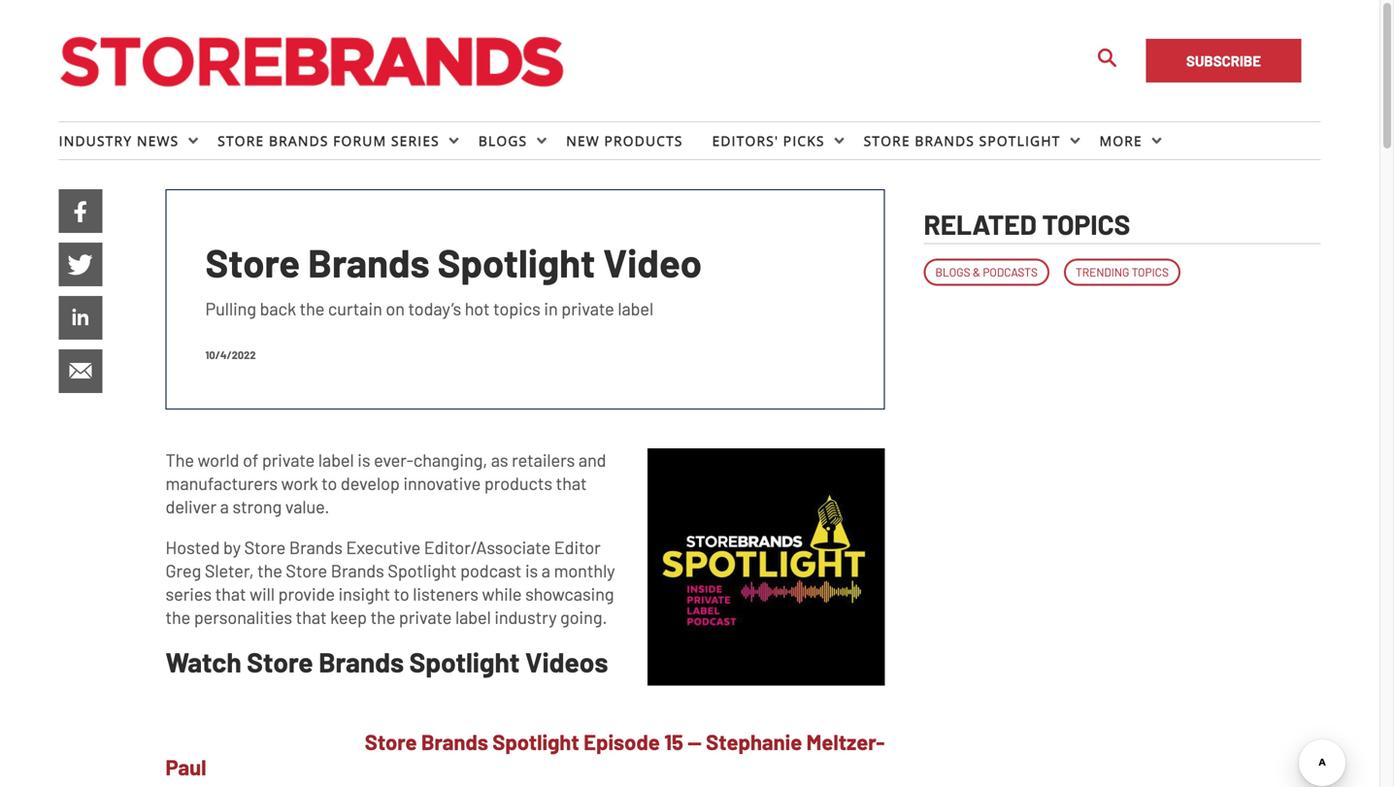 Task type: describe. For each thing, give the bounding box(es) containing it.
the world of private label is ever-changing, as retailers and manufacturers work to develop innovative products that deliver a strong value.
[[166, 450, 607, 517]]

to inside the world of private label is ever-changing, as retailers and manufacturers work to develop innovative products that deliver a strong value.
[[322, 473, 337, 494]]

private inside the world of private label is ever-changing, as retailers and manufacturers work to develop innovative products that deliver a strong value.
[[262, 450, 315, 471]]

new products
[[566, 132, 683, 150]]

while
[[482, 584, 522, 605]]

series
[[166, 584, 212, 605]]

store brands spotlight episode 15 — stephanie meltzer- paul
[[166, 730, 885, 781]]

video
[[603, 239, 702, 286]]

store brands forum series image
[[449, 136, 459, 146]]

linkedin image
[[59, 296, 102, 340]]

retailers
[[512, 450, 575, 471]]

that inside the world of private label is ever-changing, as retailers and manufacturers work to develop innovative products that deliver a strong value.
[[556, 473, 587, 494]]

work
[[281, 473, 318, 494]]

the right back
[[300, 298, 325, 319]]

topics
[[494, 298, 541, 319]]

editor
[[554, 537, 601, 558]]

blogs image
[[537, 136, 547, 146]]

provide
[[278, 584, 335, 605]]

series
[[391, 132, 440, 150]]

linkedin link
[[59, 296, 102, 340]]

spotlight for store brands spotlight video
[[438, 239, 596, 286]]

sleter,
[[205, 560, 254, 581]]

trending
[[1076, 265, 1130, 279]]

industry news link
[[59, 122, 189, 159]]

hot
[[465, 298, 490, 319]]

spotlight down listeners
[[410, 646, 520, 678]]

world
[[198, 450, 239, 471]]

is inside hosted by store brands executive editor/associate editor greg sleter, the store brands spotlight podcast is a monthly series that will provide insight to listeners while showcasing the personalities that keep the private label industry going.
[[525, 560, 538, 581]]

label inside the world of private label is ever-changing, as retailers and manufacturers work to develop innovative products that deliver a strong value.
[[318, 450, 354, 471]]

store down personalities at the left of the page
[[247, 646, 313, 678]]

hosted
[[166, 537, 220, 558]]

back
[[260, 298, 296, 319]]

executive
[[346, 537, 421, 558]]

store brands forum series
[[218, 132, 440, 150]]

2 horizontal spatial label
[[618, 298, 654, 319]]

as
[[491, 450, 509, 471]]

of
[[243, 450, 259, 471]]

store brands spotlight episode 15 — stephanie meltzer- paul link
[[166, 730, 885, 781]]

twitter link
[[59, 243, 102, 287]]

industry news
[[59, 132, 179, 150]]

is inside the world of private label is ever-changing, as retailers and manufacturers work to develop innovative products that deliver a strong value.
[[358, 450, 371, 471]]

brands inside store brands spotlight episode 15 — stephanie meltzer- paul
[[421, 730, 489, 755]]

new
[[566, 132, 600, 150]]

news
[[137, 132, 179, 150]]

more image
[[1153, 136, 1163, 146]]

store right 'by'
[[244, 537, 286, 558]]

will
[[250, 584, 275, 605]]

new products link
[[566, 122, 713, 159]]

monthly
[[554, 560, 615, 581]]

more link
[[1100, 122, 1153, 159]]

industry news image
[[189, 136, 198, 146]]

a inside hosted by store brands executive editor/associate editor greg sleter, the store brands spotlight podcast is a monthly series that will provide insight to listeners while showcasing the personalities that keep the private label industry going.
[[542, 560, 551, 581]]

ever-
[[374, 450, 414, 471]]

blogs for blogs & podcasts
[[936, 265, 971, 279]]

value.
[[285, 496, 330, 517]]

store inside 'link'
[[864, 132, 911, 150]]

products
[[605, 132, 683, 150]]

personalities
[[194, 607, 292, 628]]

blogs for blogs
[[479, 132, 528, 150]]

editors' picks
[[713, 132, 825, 150]]

podcast
[[461, 560, 522, 581]]

trending topics
[[1076, 265, 1170, 279]]

editor/associate
[[424, 537, 551, 558]]

topics for related topics
[[1043, 208, 1131, 240]]

blogs & podcasts link
[[924, 259, 1050, 286]]

store brands spotlight image
[[1071, 136, 1081, 146]]

curtain
[[328, 298, 383, 319]]

2 vertical spatial that
[[296, 607, 327, 628]]

paul
[[166, 755, 206, 781]]

going.
[[561, 607, 608, 628]]

watch
[[166, 646, 242, 678]]

store inside store brands spotlight episode 15 — stephanie meltzer- paul
[[365, 730, 417, 755]]

desktop logo image
[[59, 32, 564, 90]]

to inside hosted by store brands executive editor/associate editor greg sleter, the store brands spotlight podcast is a monthly series that will provide insight to listeners while showcasing the personalities that keep the private label industry going.
[[394, 584, 410, 605]]

the down insight
[[371, 607, 396, 628]]

a inside the world of private label is ever-changing, as retailers and manufacturers work to develop innovative products that deliver a strong value.
[[220, 496, 229, 517]]

forum
[[333, 132, 387, 150]]

today's
[[408, 298, 462, 319]]

spotlight for store brands spotlight episode 15 — stephanie meltzer- paul
[[493, 730, 580, 755]]

editors' picks link
[[713, 122, 835, 159]]

subscribe
[[1187, 52, 1262, 69]]

in
[[544, 298, 558, 319]]

innovative
[[404, 473, 481, 494]]

and
[[579, 450, 607, 471]]

more
[[1100, 132, 1143, 150]]

&
[[973, 265, 981, 279]]

products
[[485, 473, 553, 494]]

listeners
[[413, 584, 479, 605]]



Task type: vqa. For each thing, say whether or not it's contained in the screenshot.
on
yes



Task type: locate. For each thing, give the bounding box(es) containing it.
that down the sleter,
[[215, 584, 246, 605]]

email image
[[59, 350, 102, 393]]

label down video at the top
[[618, 298, 654, 319]]

store
[[218, 132, 264, 150], [864, 132, 911, 150], [205, 239, 300, 286], [244, 537, 286, 558], [286, 560, 327, 581], [247, 646, 313, 678], [365, 730, 417, 755]]

subscribe link
[[1147, 39, 1302, 83]]

0 vertical spatial to
[[322, 473, 337, 494]]

blogs & podcasts
[[936, 265, 1038, 279]]

label
[[618, 298, 654, 319], [318, 450, 354, 471], [456, 607, 491, 628]]

label down listeners
[[456, 607, 491, 628]]

meltzer-
[[807, 730, 885, 755]]

showcasing
[[526, 584, 615, 605]]

0 vertical spatial blogs
[[479, 132, 528, 150]]

develop
[[341, 473, 400, 494]]

industry
[[495, 607, 557, 628]]

store right editors' picks icon
[[864, 132, 911, 150]]

picks
[[784, 132, 825, 150]]

0 horizontal spatial blogs
[[479, 132, 528, 150]]

1 vertical spatial to
[[394, 584, 410, 605]]

strong
[[233, 496, 282, 517]]

store up provide
[[286, 560, 327, 581]]

0 horizontal spatial topics
[[1043, 208, 1131, 240]]

spotlight inside 'link'
[[980, 132, 1061, 150]]

twitter image
[[59, 243, 102, 287]]

pulling back the curtain on today's hot topics in private label
[[205, 298, 654, 319]]

related topics
[[924, 208, 1131, 240]]

to right work
[[322, 473, 337, 494]]

private inside hosted by store brands executive editor/associate editor greg sleter, the store brands spotlight podcast is a monthly series that will provide insight to listeners while showcasing the personalities that keep the private label industry going.
[[399, 607, 452, 628]]

1 horizontal spatial that
[[296, 607, 327, 628]]

blogs inside "link"
[[479, 132, 528, 150]]

1 vertical spatial that
[[215, 584, 246, 605]]

deliver
[[166, 496, 217, 517]]

the
[[300, 298, 325, 319], [258, 560, 283, 581], [166, 607, 191, 628], [371, 607, 396, 628]]

1 vertical spatial label
[[318, 450, 354, 471]]

brands
[[269, 132, 329, 150], [915, 132, 975, 150], [308, 239, 430, 286], [289, 537, 343, 558], [331, 560, 384, 581], [319, 646, 404, 678], [421, 730, 489, 755]]

2 vertical spatial private
[[399, 607, 452, 628]]

0 horizontal spatial label
[[318, 450, 354, 471]]

pulling
[[205, 298, 256, 319]]

0 vertical spatial is
[[358, 450, 371, 471]]

facebook link
[[59, 189, 102, 233]]

a
[[220, 496, 229, 517], [542, 560, 551, 581]]

editors'
[[713, 132, 779, 150]]

the down 'series'
[[166, 607, 191, 628]]

industry
[[59, 132, 132, 150]]

topics right trending
[[1132, 265, 1170, 279]]

1 horizontal spatial private
[[399, 607, 452, 628]]

brands inside store brands forum series link
[[269, 132, 329, 150]]

spotlight
[[980, 132, 1061, 150], [438, 239, 596, 286], [388, 560, 457, 581], [410, 646, 520, 678], [493, 730, 580, 755]]

the up "will"
[[258, 560, 283, 581]]

spotlight up topics
[[438, 239, 596, 286]]

1 horizontal spatial is
[[525, 560, 538, 581]]

spotlight inside store brands spotlight episode 15 — stephanie meltzer- paul
[[493, 730, 580, 755]]

related
[[924, 208, 1037, 240]]

1 vertical spatial topics
[[1132, 265, 1170, 279]]

the
[[166, 450, 194, 471]]

trending topics link
[[1065, 259, 1181, 286]]

insight
[[339, 584, 391, 605]]

0 vertical spatial label
[[618, 298, 654, 319]]

0 vertical spatial private
[[562, 298, 615, 319]]

store right industry news "icon"
[[218, 132, 264, 150]]

email link
[[59, 350, 102, 393]]

1 horizontal spatial label
[[456, 607, 491, 628]]

1 vertical spatial blogs
[[936, 265, 971, 279]]

episode
[[584, 730, 660, 755]]

store brands spotlight
[[864, 132, 1061, 150]]

by
[[223, 537, 241, 558]]

manufacturers
[[166, 473, 278, 494]]

private down listeners
[[399, 607, 452, 628]]

topics
[[1043, 208, 1131, 240], [1132, 265, 1170, 279]]

is up develop
[[358, 450, 371, 471]]

1 vertical spatial private
[[262, 450, 315, 471]]

spotlight down videos
[[493, 730, 580, 755]]

0 horizontal spatial that
[[215, 584, 246, 605]]

podcasts
[[983, 265, 1038, 279]]

store brands spotlight video
[[205, 239, 702, 286]]

store brands spotlight link
[[864, 122, 1071, 159]]

blogs left blogs icon
[[479, 132, 528, 150]]

10/4/2022
[[205, 349, 256, 361]]

2 vertical spatial label
[[456, 607, 491, 628]]

store down watch store brands spotlight videos
[[365, 730, 417, 755]]

spotlight inside hosted by store brands executive editor/associate editor greg sleter, the store brands spotlight podcast is a monthly series that will provide insight to listeners while showcasing the personalities that keep the private label industry going.
[[388, 560, 457, 581]]

hosted by store brands executive editor/associate editor greg sleter, the store brands spotlight podcast is a monthly series that will provide insight to listeners while showcasing the personalities that keep the private label industry going.
[[166, 537, 615, 628]]

1 vertical spatial is
[[525, 560, 538, 581]]

brands inside store brands spotlight 'link'
[[915, 132, 975, 150]]

0 horizontal spatial a
[[220, 496, 229, 517]]

spotlight left store brands spotlight image
[[980, 132, 1061, 150]]

2 horizontal spatial private
[[562, 298, 615, 319]]

0 horizontal spatial is
[[358, 450, 371, 471]]

0 horizontal spatial to
[[322, 473, 337, 494]]

1 vertical spatial a
[[542, 560, 551, 581]]

changing,
[[414, 450, 488, 471]]

editors' picks image
[[835, 136, 845, 146]]

keep
[[330, 607, 367, 628]]

spotlight for store brands spotlight
[[980, 132, 1061, 150]]

watch store brands spotlight videos
[[166, 646, 609, 678]]

spotlight up listeners
[[388, 560, 457, 581]]

15
[[665, 730, 684, 755]]

private right in
[[562, 298, 615, 319]]

1 horizontal spatial topics
[[1132, 265, 1170, 279]]

to
[[322, 473, 337, 494], [394, 584, 410, 605]]

0 vertical spatial a
[[220, 496, 229, 517]]

is right podcast
[[525, 560, 538, 581]]

that
[[556, 473, 587, 494], [215, 584, 246, 605], [296, 607, 327, 628]]

label up develop
[[318, 450, 354, 471]]

1 horizontal spatial blogs
[[936, 265, 971, 279]]

a down "manufacturers"
[[220, 496, 229, 517]]

label inside hosted by store brands executive editor/associate editor greg sleter, the store brands spotlight podcast is a monthly series that will provide insight to listeners while showcasing the personalities that keep the private label industry going.
[[456, 607, 491, 628]]

private up work
[[262, 450, 315, 471]]

0 horizontal spatial private
[[262, 450, 315, 471]]

facebook image
[[59, 189, 102, 233]]

store brands forum series link
[[218, 122, 449, 159]]

greg
[[166, 560, 201, 581]]

store brands spotlight podcast image
[[648, 449, 885, 686]]

2 horizontal spatial that
[[556, 473, 587, 494]]

1 horizontal spatial to
[[394, 584, 410, 605]]

videos
[[526, 646, 609, 678]]

stephanie
[[706, 730, 803, 755]]

store up pulling
[[205, 239, 300, 286]]

1 horizontal spatial a
[[542, 560, 551, 581]]

0 vertical spatial that
[[556, 473, 587, 494]]

—
[[688, 730, 702, 755]]

blogs link
[[479, 122, 537, 159]]

topics for trending topics
[[1132, 265, 1170, 279]]

that down "and" at the bottom of page
[[556, 473, 587, 494]]

a up showcasing
[[542, 560, 551, 581]]

0 vertical spatial topics
[[1043, 208, 1131, 240]]

is
[[358, 450, 371, 471], [525, 560, 538, 581]]

that down provide
[[296, 607, 327, 628]]

to right insight
[[394, 584, 410, 605]]

topics up trending
[[1043, 208, 1131, 240]]

on
[[386, 298, 405, 319]]

blogs left the &
[[936, 265, 971, 279]]



